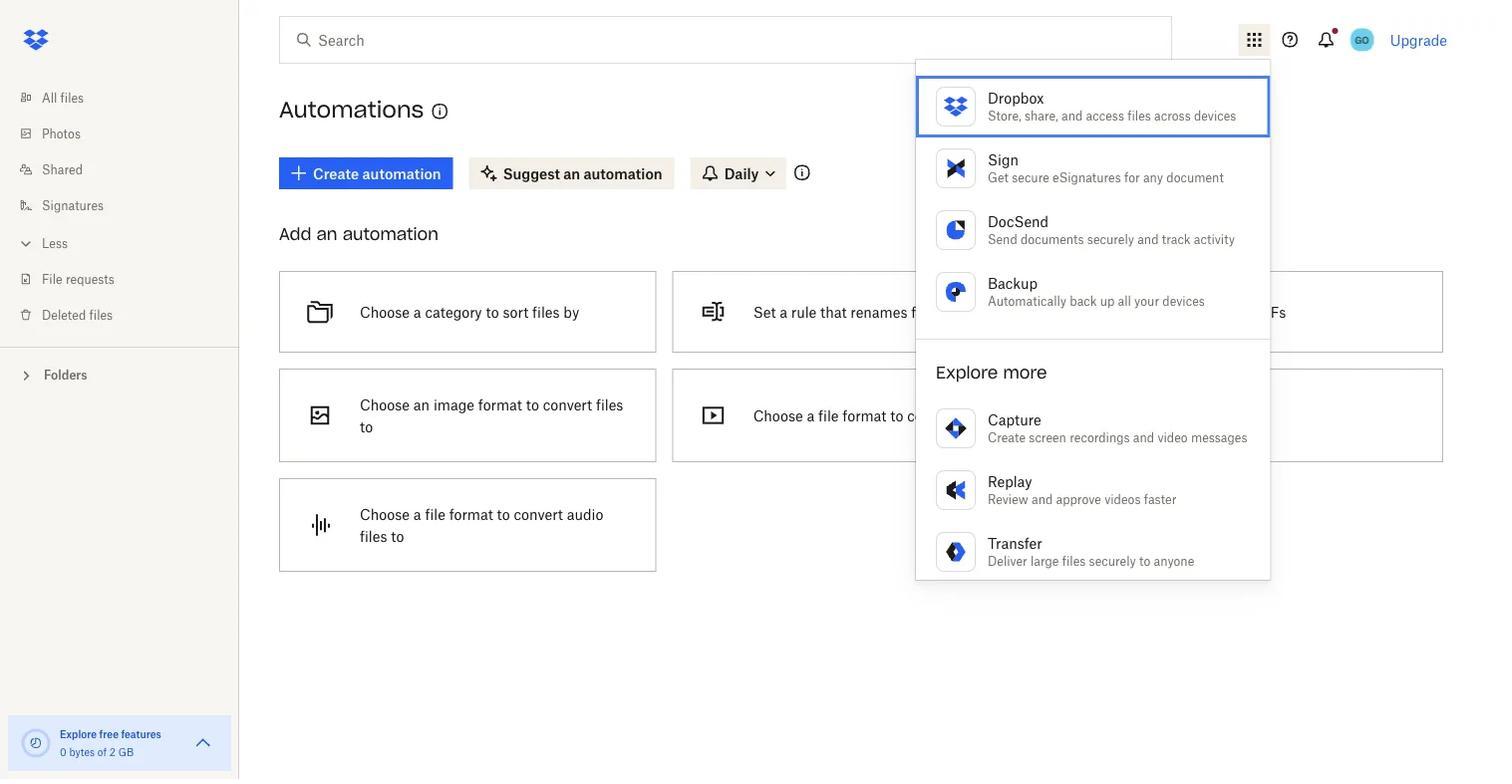 Task type: describe. For each thing, give the bounding box(es) containing it.
secure
[[1012, 170, 1049, 185]]

bytes
[[69, 746, 95, 759]]

an for choose
[[414, 396, 430, 413]]

send
[[988, 232, 1018, 247]]

transfer deliver large files securely to anyone
[[988, 535, 1194, 569]]

choose a file format to convert videos to button
[[665, 361, 1058, 471]]

automation
[[343, 224, 439, 244]]

2
[[109, 746, 116, 759]]

activity
[[1194, 232, 1235, 247]]

choose a file format to convert audio files to button
[[271, 471, 665, 580]]

up
[[1100, 294, 1115, 309]]

devices inside the dropbox store, share, and access files across devices
[[1194, 108, 1236, 123]]

and inside capture create screen recordings and video messages
[[1133, 430, 1154, 445]]

deleted files link
[[16, 297, 239, 333]]

format for audio
[[449, 506, 493, 523]]

replay review and approve videos faster
[[988, 473, 1177, 507]]

category
[[425, 304, 482, 320]]

click to watch a demo video image
[[428, 100, 452, 124]]

store,
[[988, 108, 1022, 123]]

shared link
[[16, 152, 239, 187]]

choose for choose an image format to convert files to
[[360, 396, 410, 413]]

a for choose a category to sort files by
[[414, 304, 421, 320]]

backup automatically back up all your devices
[[988, 275, 1205, 309]]

your
[[1135, 294, 1159, 309]]

files inside transfer deliver large files securely to anyone
[[1062, 554, 1086, 569]]

add
[[279, 224, 311, 244]]

pdfs
[[1251, 304, 1286, 320]]

back
[[1070, 294, 1097, 309]]

dropbox image
[[16, 20, 56, 60]]

choose a category to sort files by button
[[271, 263, 665, 361]]

choose a file format to convert videos to
[[753, 407, 1020, 424]]

image
[[434, 396, 475, 413]]

to inside transfer deliver large files securely to anyone
[[1139, 554, 1151, 569]]

documents
[[1021, 232, 1084, 247]]

anyone
[[1154, 554, 1194, 569]]

choose an image format to convert files to button
[[271, 361, 665, 471]]

set a rule that renames files button
[[665, 263, 1058, 361]]

that
[[821, 304, 847, 320]]

all files link
[[16, 80, 239, 116]]

free
[[99, 728, 119, 741]]

get
[[988, 170, 1009, 185]]

folders
[[44, 368, 87, 383]]

choose an image format to convert files to
[[360, 396, 623, 435]]

across
[[1154, 108, 1191, 123]]

explore free features 0 bytes of 2 gb
[[60, 728, 161, 759]]

videos inside button
[[960, 407, 1003, 424]]

upgrade
[[1390, 31, 1447, 48]]

explore for explore more
[[936, 362, 998, 383]]

messages
[[1191, 430, 1248, 445]]

replay
[[988, 473, 1032, 490]]

document
[[1167, 170, 1224, 185]]

more
[[1003, 362, 1047, 383]]

set
[[753, 304, 776, 320]]

explore more
[[936, 362, 1047, 383]]

backup
[[988, 275, 1038, 292]]

convert files to pdfs
[[1147, 304, 1286, 320]]

and inside the dropbox store, share, and access files across devices
[[1062, 108, 1083, 123]]

an for add
[[316, 224, 338, 244]]

choose for choose a category to sort files by
[[360, 304, 410, 320]]

videos inside replay review and approve videos faster
[[1105, 492, 1141, 507]]

securely inside docsend send documents securely and track activity
[[1087, 232, 1134, 247]]

set a rule that renames files
[[753, 304, 939, 320]]

sign get secure esignatures for any document
[[988, 151, 1224, 185]]

choose for choose a file format to convert audio files to
[[360, 506, 410, 523]]

choose a category to sort files by
[[360, 304, 579, 320]]

convert for files
[[543, 396, 592, 413]]

file requests link
[[16, 261, 239, 297]]

requests
[[66, 272, 114, 287]]

capture
[[988, 411, 1041, 428]]

screen
[[1029, 430, 1067, 445]]

a for set a rule that renames files
[[780, 304, 788, 320]]

and inside docsend send documents securely and track activity
[[1138, 232, 1159, 247]]

and inside replay review and approve videos faster
[[1032, 492, 1053, 507]]

folders button
[[0, 360, 239, 389]]

access
[[1086, 108, 1124, 123]]

signatures
[[42, 198, 104, 213]]

a for choose a file format to convert videos to
[[807, 407, 815, 424]]

any
[[1143, 170, 1163, 185]]

dropbox
[[988, 89, 1044, 106]]

review
[[988, 492, 1029, 507]]

approve
[[1056, 492, 1101, 507]]

less
[[42, 236, 68, 251]]

format for videos
[[843, 407, 887, 424]]

file for choose a file format to convert audio files to
[[425, 506, 445, 523]]

dropbox store, share, and access files across devices
[[988, 89, 1236, 123]]

photos link
[[16, 116, 239, 152]]

faster
[[1144, 492, 1177, 507]]

choose a file format to convert audio files to
[[360, 506, 604, 545]]



Task type: locate. For each thing, give the bounding box(es) containing it.
securely inside transfer deliver large files securely to anyone
[[1089, 554, 1136, 569]]

by
[[564, 304, 579, 320]]

0 vertical spatial securely
[[1087, 232, 1134, 247]]

share,
[[1025, 108, 1058, 123]]

convert down by
[[543, 396, 592, 413]]

and right review
[[1032, 492, 1053, 507]]

0
[[60, 746, 66, 759]]

to inside button
[[1234, 304, 1247, 320]]

explore left more
[[936, 362, 998, 383]]

and
[[1062, 108, 1083, 123], [1138, 232, 1159, 247], [1133, 430, 1154, 445], [1032, 492, 1053, 507]]

file inside choose a file format to convert audio files to
[[425, 506, 445, 523]]

0 vertical spatial videos
[[960, 407, 1003, 424]]

large
[[1031, 554, 1059, 569]]

add an automation main content
[[271, 144, 1495, 780]]

explore for explore free features 0 bytes of 2 gb
[[60, 728, 97, 741]]

and left track
[[1138, 232, 1159, 247]]

shared
[[42, 162, 83, 177]]

track
[[1162, 232, 1191, 247]]

securely up backup automatically back up all your devices
[[1087, 232, 1134, 247]]

docsend send documents securely and track activity
[[988, 213, 1235, 247]]

format inside choose an image format to convert files to
[[478, 396, 522, 413]]

convert for audio
[[514, 506, 563, 523]]

devices inside backup automatically back up all your devices
[[1163, 294, 1205, 309]]

create
[[988, 430, 1026, 445]]

convert down the explore more
[[907, 407, 957, 424]]

1 vertical spatial securely
[[1089, 554, 1136, 569]]

gb
[[118, 746, 134, 759]]

a for choose a file format to convert audio files to
[[414, 506, 421, 523]]

1 vertical spatial file
[[425, 506, 445, 523]]

quota usage element
[[20, 728, 52, 760]]

0 vertical spatial devices
[[1194, 108, 1236, 123]]

0 horizontal spatial file
[[425, 506, 445, 523]]

recordings
[[1070, 430, 1130, 445]]

convert
[[1147, 304, 1199, 320]]

choose inside choose a file format to convert audio files to
[[360, 506, 410, 523]]

an
[[316, 224, 338, 244], [414, 396, 430, 413]]

videos
[[960, 407, 1003, 424], [1105, 492, 1141, 507]]

list
[[0, 68, 239, 347]]

sign
[[988, 151, 1019, 168]]

1 horizontal spatial videos
[[1105, 492, 1141, 507]]

1 horizontal spatial file
[[818, 407, 839, 424]]

files inside the dropbox store, share, and access files across devices
[[1128, 108, 1151, 123]]

audio
[[567, 506, 604, 523]]

1 vertical spatial explore
[[60, 728, 97, 741]]

an right the add
[[316, 224, 338, 244]]

0 horizontal spatial videos
[[960, 407, 1003, 424]]

1 horizontal spatial explore
[[936, 362, 998, 383]]

all files
[[42, 90, 84, 105]]

1 vertical spatial an
[[414, 396, 430, 413]]

format for files
[[478, 396, 522, 413]]

and right share,
[[1062, 108, 1083, 123]]

explore up "bytes"
[[60, 728, 97, 741]]

files inside choose a file format to convert audio files to
[[360, 528, 387, 545]]

file requests
[[42, 272, 114, 287]]

an left image
[[414, 396, 430, 413]]

for
[[1124, 170, 1140, 185]]

deleted files
[[42, 308, 113, 322]]

upgrade link
[[1390, 31, 1447, 48]]

choose inside choose an image format to convert files to
[[360, 396, 410, 413]]

securely
[[1087, 232, 1134, 247], [1089, 554, 1136, 569]]

format inside choose a file format to convert audio files to
[[449, 506, 493, 523]]

signatures link
[[16, 187, 239, 223]]

0 vertical spatial file
[[818, 407, 839, 424]]

list containing all files
[[0, 68, 239, 347]]

file for choose a file format to convert videos to
[[818, 407, 839, 424]]

file
[[818, 407, 839, 424], [425, 506, 445, 523]]

features
[[121, 728, 161, 741]]

1 vertical spatial devices
[[1163, 294, 1205, 309]]

explore
[[936, 362, 998, 383], [60, 728, 97, 741]]

choose
[[360, 304, 410, 320], [360, 396, 410, 413], [753, 407, 803, 424], [360, 506, 410, 523]]

file inside button
[[818, 407, 839, 424]]

renames
[[851, 304, 908, 320]]

a inside choose a file format to convert audio files to
[[414, 506, 421, 523]]

add an automation
[[279, 224, 439, 244]]

videos up create
[[960, 407, 1003, 424]]

all
[[42, 90, 57, 105]]

capture create screen recordings and video messages
[[988, 411, 1248, 445]]

explore inside explore free features 0 bytes of 2 gb
[[60, 728, 97, 741]]

transfer
[[988, 535, 1042, 552]]

deliver
[[988, 554, 1028, 569]]

convert left audio
[[514, 506, 563, 523]]

convert
[[543, 396, 592, 413], [907, 407, 957, 424], [514, 506, 563, 523]]

docsend
[[988, 213, 1049, 230]]

video
[[1158, 430, 1188, 445]]

less image
[[16, 234, 36, 254]]

1 vertical spatial videos
[[1105, 492, 1141, 507]]

deleted
[[42, 308, 86, 322]]

files inside choose an image format to convert files to
[[596, 396, 623, 413]]

0 vertical spatial an
[[316, 224, 338, 244]]

of
[[97, 746, 107, 759]]

file
[[42, 272, 62, 287]]

convert inside choose a file format to convert audio files to
[[514, 506, 563, 523]]

choose for choose a file format to convert videos to
[[753, 407, 803, 424]]

an inside choose an image format to convert files to
[[414, 396, 430, 413]]

devices right your
[[1163, 294, 1205, 309]]

videos left faster
[[1105, 492, 1141, 507]]

devices right the across
[[1194, 108, 1236, 123]]

photos
[[42, 126, 81, 141]]

convert for videos
[[907, 407, 957, 424]]

automatically
[[988, 294, 1067, 309]]

and left video
[[1133, 430, 1154, 445]]

esignatures
[[1053, 170, 1121, 185]]

a inside button
[[780, 304, 788, 320]]

convert inside choose an image format to convert files to
[[543, 396, 592, 413]]

rule
[[791, 304, 817, 320]]

0 horizontal spatial explore
[[60, 728, 97, 741]]

securely left anyone
[[1089, 554, 1136, 569]]

automations
[[279, 96, 424, 124]]

1 horizontal spatial an
[[414, 396, 430, 413]]

all
[[1118, 294, 1131, 309]]

format
[[478, 396, 522, 413], [843, 407, 887, 424], [449, 506, 493, 523]]

sort
[[503, 304, 529, 320]]

to
[[486, 304, 499, 320], [1234, 304, 1247, 320], [526, 396, 539, 413], [890, 407, 904, 424], [1006, 407, 1020, 424], [360, 418, 373, 435], [497, 506, 510, 523], [391, 528, 404, 545], [1139, 554, 1151, 569]]

devices
[[1194, 108, 1236, 123], [1163, 294, 1205, 309]]

0 vertical spatial explore
[[936, 362, 998, 383]]

0 horizontal spatial an
[[316, 224, 338, 244]]



Task type: vqa. For each thing, say whether or not it's contained in the screenshot.


